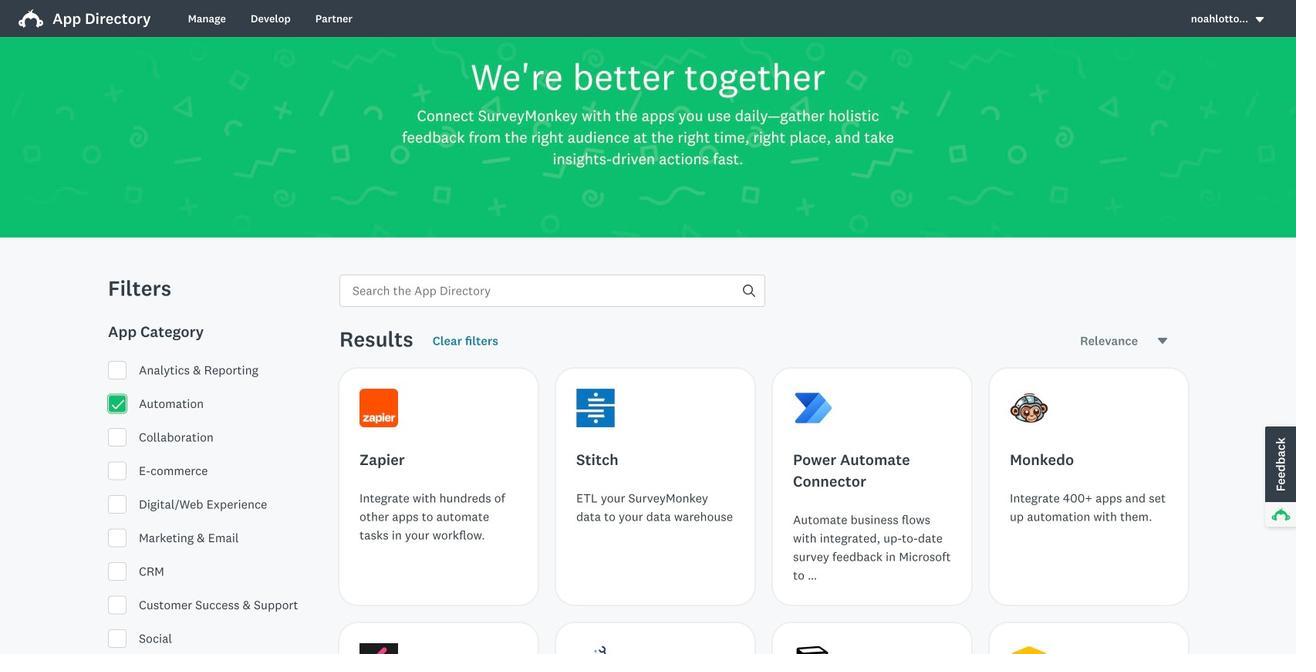 Task type: locate. For each thing, give the bounding box(es) containing it.
notion + zapier image
[[793, 643, 832, 654]]

dropdown arrow icon image
[[1254, 14, 1265, 25], [1256, 17, 1264, 22]]

brand logo image
[[19, 6, 43, 31], [19, 9, 43, 28]]

monkedo image
[[1010, 389, 1048, 427]]

1 brand logo image from the top
[[19, 6, 43, 31]]

open sort image
[[1156, 335, 1169, 347]]

2 brand logo image from the top
[[19, 9, 43, 28]]

slack connector for workflow builder image
[[360, 643, 398, 654]]

search image
[[743, 285, 755, 297], [743, 285, 755, 297]]

stitch image
[[576, 389, 615, 427]]

airtable + zapier image
[[1010, 643, 1048, 654]]

power automate connector image
[[793, 389, 832, 427]]



Task type: describe. For each thing, give the bounding box(es) containing it.
Search the App Directory text field
[[340, 275, 743, 306]]

open sort image
[[1158, 338, 1167, 344]]

zapier image
[[360, 389, 398, 427]]

zzbots image
[[576, 643, 615, 654]]



Task type: vqa. For each thing, say whether or not it's contained in the screenshot.
StarFilled icon
no



